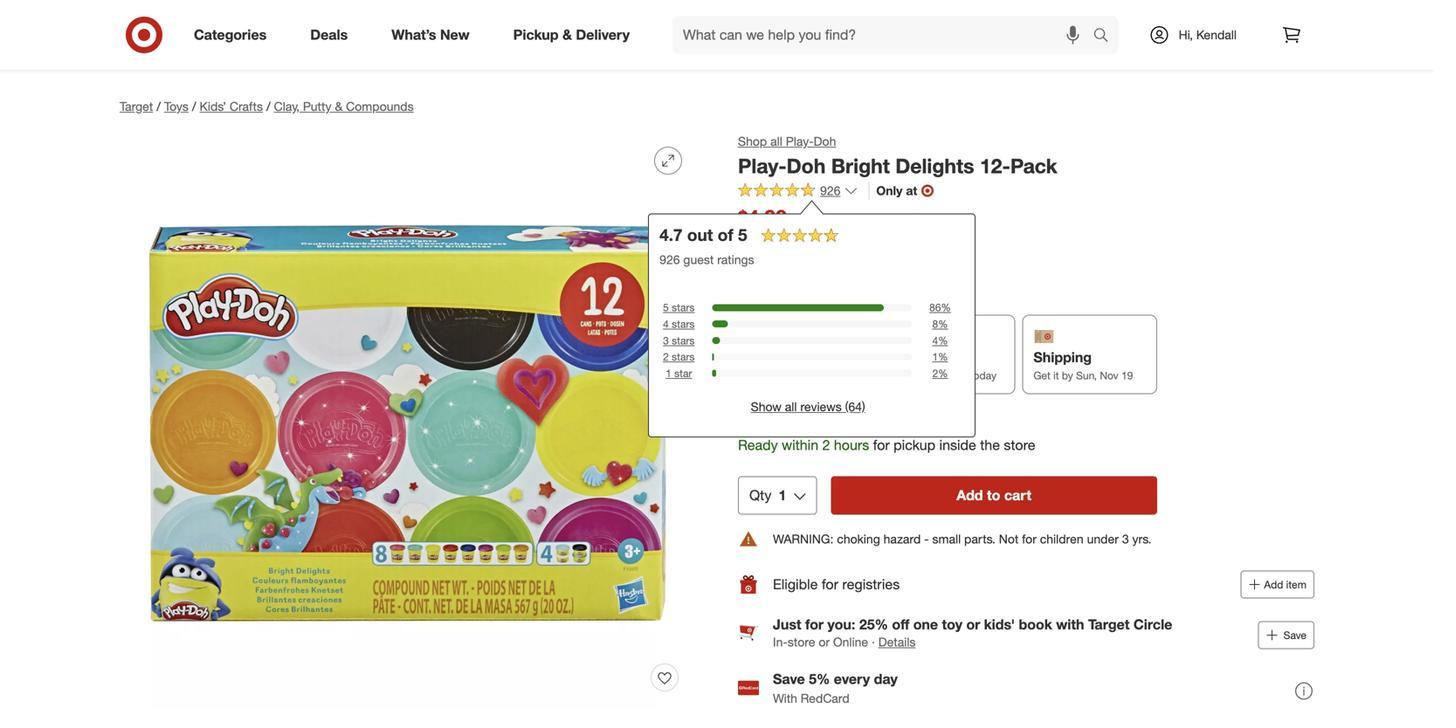 Task type: describe. For each thing, give the bounding box(es) containing it.
3 / from the left
[[266, 99, 270, 114]]

the
[[980, 437, 1000, 454]]

% for 8 %
[[938, 318, 948, 331]]

hi, kendall
[[1179, 27, 1237, 42]]

save for save
[[1284, 629, 1307, 642]]

star
[[674, 367, 692, 380]]

target inside the just for you: 25% off one toy or kids' book with target circle in-store or online ∙ details
[[1088, 616, 1130, 633]]

(64)
[[845, 399, 865, 415]]

% for 1 %
[[938, 350, 948, 364]]

toy
[[942, 616, 963, 633]]

qty 1
[[749, 487, 786, 504]]

0 vertical spatial doh
[[814, 134, 836, 149]]

19
[[1122, 369, 1133, 382]]

what's new
[[392, 26, 470, 43]]

4 for 4 stars
[[663, 318, 669, 331]]

add for add item
[[1264, 578, 1283, 591]]

2 inside pickup ready within 2 hours
[[813, 369, 819, 382]]

play-doh bright delights 12-pack, 1 of 6 image
[[120, 133, 696, 709]]

save button
[[1258, 621, 1315, 649]]

pickup & delivery link
[[498, 16, 652, 54]]

clay,
[[274, 99, 300, 114]]

(
[[819, 235, 822, 248]]

$4.99
[[738, 205, 787, 229]]

1 vertical spatial play-
[[738, 154, 787, 178]]

ready within 2 hours for pickup inside the store
[[738, 437, 1036, 454]]

1 vertical spatial 5
[[663, 301, 669, 314]]

$6.59
[[808, 214, 834, 227]]

categories
[[194, 26, 267, 43]]

poway button
[[808, 408, 852, 428]]

with
[[773, 691, 797, 706]]

all for show all reviews (64)
[[785, 399, 797, 415]]

2 within from the top
[[782, 437, 819, 454]]

save for save 5% every day with redcard
[[773, 671, 805, 688]]

small
[[932, 531, 961, 547]]

bright
[[831, 154, 890, 178]]

clay, putty & compounds link
[[274, 99, 414, 114]]

1 vertical spatial &
[[335, 99, 343, 114]]

as
[[892, 369, 904, 382]]

details
[[879, 635, 916, 650]]

show all reviews (64) button
[[751, 398, 865, 416]]

0 horizontal spatial at
[[791, 410, 804, 427]]

1 / from the left
[[157, 99, 161, 114]]

pickup for &
[[513, 26, 559, 43]]

save 5% every day with redcard
[[773, 671, 898, 706]]

0 horizontal spatial or
[[819, 635, 830, 650]]

delivery inside delivery as soon as 4pm today
[[892, 349, 945, 366]]

delivery as soon as 4pm today
[[892, 349, 997, 382]]

24
[[822, 235, 834, 248]]

redcard
[[801, 691, 850, 706]]

online
[[835, 252, 868, 267]]

check other stores
[[863, 411, 968, 426]]

926 guest ratings
[[660, 252, 754, 267]]

2 vertical spatial 1
[[779, 487, 786, 504]]

kendall
[[1196, 27, 1237, 42]]

0 vertical spatial delivery
[[576, 26, 630, 43]]

to
[[987, 487, 1000, 504]]

store inside the just for you: 25% off one toy or kids' book with target circle in-store or online ∙ details
[[788, 635, 815, 650]]

putty
[[303, 99, 332, 114]]

what's
[[392, 26, 436, 43]]

1 horizontal spatial store
[[1004, 437, 1036, 454]]

add to cart
[[957, 487, 1032, 504]]

yrs.
[[1133, 531, 1152, 547]]

compounds
[[346, 99, 414, 114]]

purchased
[[773, 252, 831, 267]]

one
[[913, 616, 938, 633]]

hazard
[[884, 531, 921, 547]]

0 horizontal spatial 3
[[663, 334, 669, 347]]

4 for 4 %
[[932, 334, 938, 347]]

within inside pickup ready within 2 hours
[[782, 369, 810, 382]]

1 vertical spatial ready
[[738, 437, 778, 454]]

25%
[[859, 616, 888, 633]]

5%
[[809, 671, 830, 688]]

4 stars
[[663, 318, 695, 331]]

with
[[1056, 616, 1084, 633]]

add item
[[1264, 578, 1307, 591]]

stars for 3 stars
[[672, 334, 695, 347]]

2 / from the left
[[192, 99, 196, 114]]

new
[[440, 26, 470, 43]]

registries
[[842, 576, 900, 593]]

book
[[1019, 616, 1052, 633]]

today
[[970, 369, 997, 382]]

926 for 926 guest ratings
[[660, 252, 680, 267]]

add to cart button
[[831, 476, 1157, 515]]

1 for 1 star
[[666, 367, 672, 380]]

0 vertical spatial play-
[[786, 134, 814, 149]]

circle
[[1134, 616, 1172, 633]]

only at
[[876, 183, 917, 198]]

2 stars
[[663, 350, 695, 364]]

nov
[[1100, 369, 1119, 382]]

shop all play-doh play-doh bright delights 12-pack
[[738, 134, 1058, 178]]

item
[[1286, 578, 1307, 591]]

reg
[[790, 214, 805, 227]]

online
[[833, 635, 868, 650]]

5 stars
[[663, 301, 695, 314]]

for right the eligible
[[822, 576, 839, 593]]

shop
[[738, 134, 767, 149]]

just
[[773, 616, 801, 633]]

show
[[751, 399, 782, 415]]

sale
[[738, 233, 763, 248]]

86 %
[[929, 301, 951, 314]]



Task type: locate. For each thing, give the bounding box(es) containing it.
hours up reviews
[[821, 369, 848, 382]]

2 stars from the top
[[672, 318, 695, 331]]

1 for 1 %
[[932, 350, 938, 364]]

1 horizontal spatial 1
[[779, 487, 786, 504]]

reviews
[[800, 399, 842, 415]]

0 horizontal spatial add
[[957, 487, 983, 504]]

target right with
[[1088, 616, 1130, 633]]

926
[[820, 183, 841, 198], [660, 252, 680, 267]]

1 vertical spatial hours
[[834, 437, 869, 454]]

at right up
[[791, 410, 804, 427]]

1 horizontal spatial &
[[563, 26, 572, 43]]

pickup up show
[[749, 349, 795, 366]]

4.7
[[660, 225, 683, 245]]

0 vertical spatial ready
[[749, 369, 779, 382]]

2 down the 1 %
[[932, 367, 938, 380]]

1 vertical spatial 1
[[666, 367, 672, 380]]

add left to
[[957, 487, 983, 504]]

stars up 4 stars
[[672, 301, 695, 314]]

pickup & delivery
[[513, 26, 630, 43]]

0 vertical spatial hours
[[821, 369, 848, 382]]

1 left star
[[666, 367, 672, 380]]

ratings
[[717, 252, 754, 267]]

details button
[[879, 634, 916, 651]]

shipping
[[1034, 349, 1092, 366]]

1 vertical spatial store
[[788, 635, 815, 650]]

day
[[874, 671, 898, 688]]

kids'
[[984, 616, 1015, 633]]

poway
[[808, 410, 852, 427]]

3 up 2 stars
[[663, 334, 669, 347]]

0 vertical spatial save
[[1284, 629, 1307, 642]]

1 right qty
[[779, 487, 786, 504]]

1 horizontal spatial add
[[1264, 578, 1283, 591]]

stars for 2 stars
[[672, 350, 695, 364]]

1 vertical spatial 3
[[1122, 531, 1129, 547]]

all for shop all play-doh play-doh bright delights 12-pack
[[770, 134, 782, 149]]

/ right toys
[[192, 99, 196, 114]]

play- right shop
[[786, 134, 814, 149]]

it
[[1054, 369, 1059, 382]]

stars for 4 stars
[[672, 318, 695, 331]]

get
[[1034, 369, 1051, 382]]

stars down 5 stars
[[672, 318, 695, 331]]

2 %
[[932, 367, 948, 380]]

0 vertical spatial target
[[120, 99, 153, 114]]

check other stores button
[[862, 409, 969, 428]]

1 within from the top
[[782, 369, 810, 382]]

by
[[1062, 369, 1073, 382]]

% for 2 %
[[938, 367, 948, 380]]

doh up 926 link
[[787, 154, 826, 178]]

as
[[933, 369, 943, 382]]

1 vertical spatial or
[[819, 635, 830, 650]]

1 horizontal spatial all
[[785, 399, 797, 415]]

4.7 out of 5
[[660, 225, 747, 245]]

store right the
[[1004, 437, 1036, 454]]

2 up reviews
[[813, 369, 819, 382]]

ready inside pickup ready within 2 hours
[[749, 369, 779, 382]]

ready up show
[[749, 369, 779, 382]]

under
[[1087, 531, 1119, 547]]

inside
[[939, 437, 976, 454]]

1 horizontal spatial 3
[[1122, 531, 1129, 547]]

1 horizontal spatial delivery
[[892, 349, 945, 366]]

deals
[[310, 26, 348, 43]]

1 vertical spatial 926
[[660, 252, 680, 267]]

all right shop
[[770, 134, 782, 149]]

12-
[[980, 154, 1010, 178]]

$
[[791, 235, 796, 248]]

/ left toys link
[[157, 99, 161, 114]]

5 up 4 stars
[[663, 301, 669, 314]]

ready
[[749, 369, 779, 382], [738, 437, 778, 454]]

3 stars
[[663, 334, 695, 347]]

for inside the just for you: 25% off one toy or kids' book with target circle in-store or online ∙ details
[[805, 616, 824, 633]]

hours down poway button
[[834, 437, 869, 454]]

0 vertical spatial 926
[[820, 183, 841, 198]]

save down the item
[[1284, 629, 1307, 642]]

stars
[[672, 301, 695, 314], [672, 318, 695, 331], [672, 334, 695, 347], [672, 350, 695, 364]]

doh up bright
[[814, 134, 836, 149]]

toys
[[164, 99, 189, 114]]

for left you:
[[805, 616, 824, 633]]

within down the pick up at poway
[[782, 437, 819, 454]]

4
[[663, 318, 669, 331], [932, 334, 938, 347]]

delights
[[896, 154, 974, 178]]

4 %
[[932, 334, 948, 347]]

1 down "4 %"
[[932, 350, 938, 364]]

save
[[767, 235, 788, 248]]

deals link
[[295, 16, 370, 54]]

stars up 2 stars
[[672, 334, 695, 347]]

1 horizontal spatial save
[[1284, 629, 1307, 642]]

926 up $6.59
[[820, 183, 841, 198]]

1 horizontal spatial 5
[[738, 225, 747, 245]]

5 right of
[[738, 225, 747, 245]]

for right not
[[1022, 531, 1037, 547]]

0 vertical spatial pickup
[[513, 26, 559, 43]]

∙
[[872, 635, 875, 650]]

% right the (
[[834, 235, 844, 248]]

3 stars from the top
[[672, 334, 695, 347]]

2 horizontal spatial /
[[266, 99, 270, 114]]

0 horizontal spatial 4
[[663, 318, 669, 331]]

1 vertical spatial target
[[1088, 616, 1130, 633]]

at
[[906, 183, 917, 198], [791, 410, 804, 427]]

1 horizontal spatial at
[[906, 183, 917, 198]]

% down "4 %"
[[938, 350, 948, 364]]

1.60
[[796, 235, 817, 248]]

0 vertical spatial 5
[[738, 225, 747, 245]]

1 vertical spatial add
[[1264, 578, 1283, 591]]

0 horizontal spatial delivery
[[576, 26, 630, 43]]

1 vertical spatial doh
[[787, 154, 826, 178]]

pickup
[[894, 437, 936, 454]]

pickup inside pickup ready within 2 hours
[[749, 349, 795, 366]]

0 horizontal spatial save
[[773, 671, 805, 688]]

target
[[120, 99, 153, 114], [1088, 616, 1130, 633]]

0 vertical spatial all
[[770, 134, 782, 149]]

hi,
[[1179, 27, 1193, 42]]

0 vertical spatial at
[[906, 183, 917, 198]]

parts.
[[964, 531, 996, 547]]

-
[[924, 531, 929, 547]]

0 vertical spatial 1
[[932, 350, 938, 364]]

1 star
[[666, 367, 692, 380]]

1 vertical spatial save
[[773, 671, 805, 688]]

pack
[[1010, 154, 1058, 178]]

categories link
[[179, 16, 288, 54]]

toys link
[[164, 99, 189, 114]]

1 vertical spatial delivery
[[892, 349, 945, 366]]

0 horizontal spatial target
[[120, 99, 153, 114]]

2
[[663, 350, 669, 364], [932, 367, 938, 380], [813, 369, 819, 382], [822, 437, 830, 454]]

3
[[663, 334, 669, 347], [1122, 531, 1129, 547]]

warning:
[[773, 531, 834, 547]]

1 vertical spatial within
[[782, 437, 819, 454]]

1 stars from the top
[[672, 301, 695, 314]]

at right only
[[906, 183, 917, 198]]

1 horizontal spatial pickup
[[749, 349, 795, 366]]

926 down 4.7
[[660, 252, 680, 267]]

target link
[[120, 99, 153, 114]]

save inside button
[[1284, 629, 1307, 642]]

0 vertical spatial add
[[957, 487, 983, 504]]

hours
[[821, 369, 848, 382], [834, 437, 869, 454]]

or right toy
[[967, 616, 980, 633]]

0 vertical spatial or
[[967, 616, 980, 633]]

0 vertical spatial 4
[[663, 318, 669, 331]]

% inside $4.99 reg $6.59 sale save $ 1.60 ( 24 % when purchased online
[[834, 235, 844, 248]]

4 down '8' at the right top
[[932, 334, 938, 347]]

eligible for registries
[[773, 576, 900, 593]]

all inside button
[[785, 399, 797, 415]]

for down "check"
[[873, 437, 890, 454]]

stars for 5 stars
[[672, 301, 695, 314]]

0 vertical spatial 3
[[663, 334, 669, 347]]

play-
[[786, 134, 814, 149], [738, 154, 787, 178]]

only
[[876, 183, 903, 198]]

0 horizontal spatial 926
[[660, 252, 680, 267]]

0 horizontal spatial 1
[[666, 367, 672, 380]]

all inside shop all play-doh play-doh bright delights 12-pack
[[770, 134, 782, 149]]

1 horizontal spatial target
[[1088, 616, 1130, 633]]

shipping get it by sun, nov 19
[[1034, 349, 1133, 382]]

2 horizontal spatial 1
[[932, 350, 938, 364]]

delivery
[[576, 26, 630, 43], [892, 349, 945, 366]]

pickup right new on the top
[[513, 26, 559, 43]]

1 horizontal spatial 4
[[932, 334, 938, 347]]

What can we help you find? suggestions appear below search field
[[673, 16, 1098, 54]]

5
[[738, 225, 747, 245], [663, 301, 669, 314]]

kids' crafts link
[[200, 99, 263, 114]]

0 horizontal spatial &
[[335, 99, 343, 114]]

% down the 1 %
[[938, 367, 948, 380]]

stars up star
[[672, 350, 695, 364]]

all right show
[[785, 399, 797, 415]]

every
[[834, 671, 870, 688]]

up
[[771, 410, 788, 427]]

0 vertical spatial within
[[782, 369, 810, 382]]

pick up at poway
[[738, 410, 852, 427]]

0 horizontal spatial all
[[770, 134, 782, 149]]

3 left 'yrs.'
[[1122, 531, 1129, 547]]

when
[[738, 252, 770, 267]]

1 vertical spatial at
[[791, 410, 804, 427]]

of
[[718, 225, 733, 245]]

926 for 926
[[820, 183, 841, 198]]

eligible
[[773, 576, 818, 593]]

0 vertical spatial store
[[1004, 437, 1036, 454]]

sun,
[[1076, 369, 1097, 382]]

add for add to cart
[[957, 487, 983, 504]]

just for you: 25% off one toy or kids' book with target circle in-store or online ∙ details
[[773, 616, 1172, 650]]

% up "4 %"
[[938, 318, 948, 331]]

play- down shop
[[738, 154, 787, 178]]

save up with
[[773, 671, 805, 688]]

0 horizontal spatial pickup
[[513, 26, 559, 43]]

save
[[1284, 629, 1307, 642], [773, 671, 805, 688]]

% up 8 % on the top right
[[941, 301, 951, 314]]

search
[[1085, 28, 1127, 45]]

4 stars from the top
[[672, 350, 695, 364]]

pickup for ready
[[749, 349, 795, 366]]

show all reviews (64)
[[751, 399, 865, 415]]

store down just
[[788, 635, 815, 650]]

0 horizontal spatial store
[[788, 635, 815, 650]]

doh
[[814, 134, 836, 149], [787, 154, 826, 178]]

8
[[932, 318, 938, 331]]

or down you:
[[819, 635, 830, 650]]

within up show all reviews (64)
[[782, 369, 810, 382]]

search button
[[1085, 16, 1127, 58]]

% down 8 % on the top right
[[938, 334, 948, 347]]

1 vertical spatial 4
[[932, 334, 938, 347]]

% for 86 %
[[941, 301, 951, 314]]

0 horizontal spatial 5
[[663, 301, 669, 314]]

0 vertical spatial &
[[563, 26, 572, 43]]

add left the item
[[1264, 578, 1283, 591]]

1 vertical spatial pickup
[[749, 349, 795, 366]]

%
[[834, 235, 844, 248], [941, 301, 951, 314], [938, 318, 948, 331], [938, 334, 948, 347], [938, 350, 948, 364], [938, 367, 948, 380]]

2 down poway button
[[822, 437, 830, 454]]

/ left clay,
[[266, 99, 270, 114]]

save inside save 5% every day with redcard
[[773, 671, 805, 688]]

/
[[157, 99, 161, 114], [192, 99, 196, 114], [266, 99, 270, 114]]

0 horizontal spatial /
[[157, 99, 161, 114]]

check
[[863, 411, 899, 426]]

you:
[[828, 616, 855, 633]]

1 horizontal spatial or
[[967, 616, 980, 633]]

ready down pick
[[738, 437, 778, 454]]

$4.99 reg $6.59 sale save $ 1.60 ( 24 % when purchased online
[[738, 205, 868, 267]]

1 vertical spatial all
[[785, 399, 797, 415]]

pickup ready within 2 hours
[[749, 349, 848, 382]]

4 down 5 stars
[[663, 318, 669, 331]]

target left toys link
[[120, 99, 153, 114]]

guest
[[683, 252, 714, 267]]

hours inside pickup ready within 2 hours
[[821, 369, 848, 382]]

all
[[770, 134, 782, 149], [785, 399, 797, 415]]

1 horizontal spatial /
[[192, 99, 196, 114]]

2 down 3 stars
[[663, 350, 669, 364]]

% for 4 %
[[938, 334, 948, 347]]

1 horizontal spatial 926
[[820, 183, 841, 198]]

choking
[[837, 531, 880, 547]]

other
[[902, 411, 931, 426]]



Task type: vqa. For each thing, say whether or not it's contained in the screenshot.


